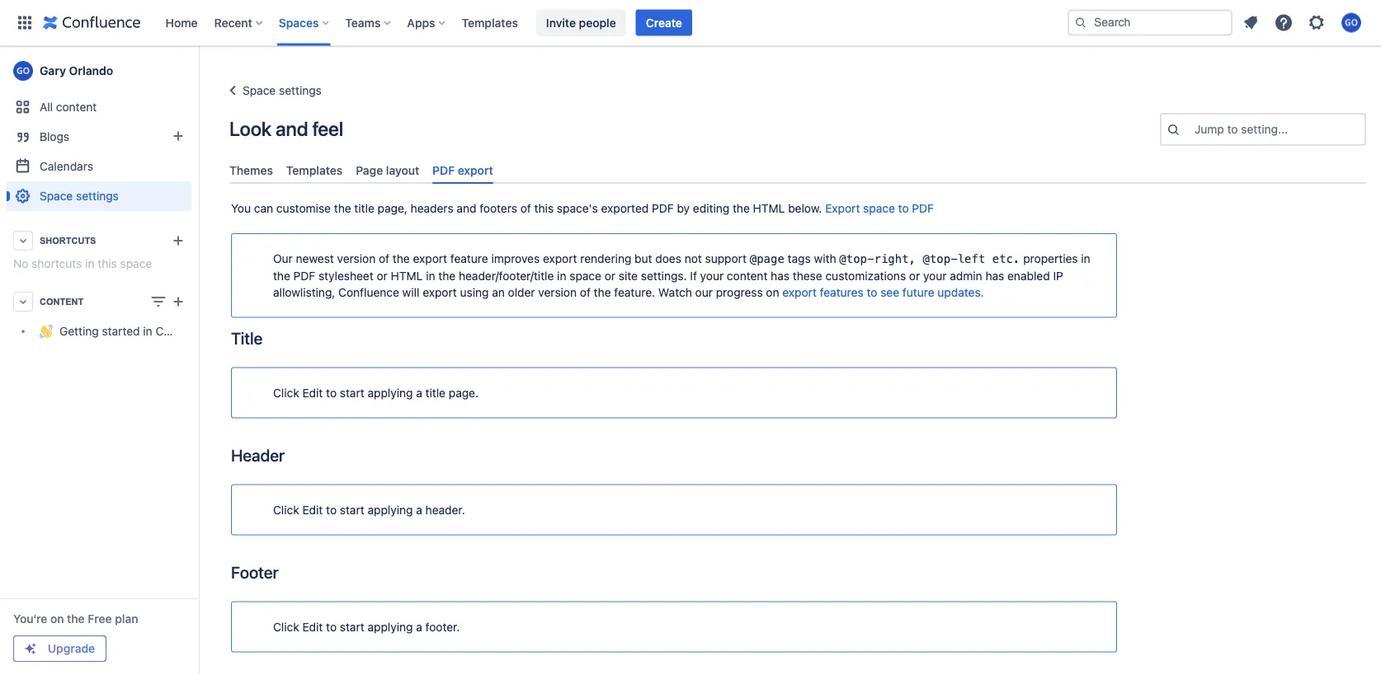 Task type: locate. For each thing, give the bounding box(es) containing it.
space settings down calendars
[[40, 189, 119, 203]]

spaces
[[279, 16, 319, 29]]

0 horizontal spatial templates link
[[280, 157, 349, 184]]

1 horizontal spatial space
[[570, 269, 602, 283]]

0 vertical spatial templates
[[462, 16, 518, 29]]

of down rendering
[[580, 286, 591, 299]]

below.
[[788, 202, 822, 216]]

1 start from the top
[[340, 386, 365, 400]]

page
[[356, 163, 383, 177]]

1 vertical spatial start
[[340, 504, 365, 517]]

0 vertical spatial of
[[521, 202, 531, 216]]

applying left header.
[[368, 504, 413, 517]]

confluence down create a page image
[[156, 325, 216, 338]]

1 horizontal spatial confluence
[[338, 286, 399, 299]]

using
[[460, 286, 489, 299]]

the left free
[[67, 613, 85, 626]]

0 vertical spatial confluence
[[338, 286, 399, 299]]

export
[[458, 163, 493, 177], [413, 252, 447, 266], [543, 252, 577, 266], [423, 286, 457, 299], [783, 286, 817, 299]]

1 horizontal spatial or
[[605, 269, 616, 283]]

1 horizontal spatial templates link
[[457, 9, 523, 36]]

and
[[276, 117, 308, 140], [457, 202, 477, 216]]

2 vertical spatial start
[[340, 621, 365, 634]]

settings
[[279, 84, 322, 97], [76, 189, 119, 203]]

@top- up admin
[[923, 253, 958, 266]]

0 horizontal spatial this
[[98, 257, 117, 271]]

this
[[534, 202, 554, 216], [98, 257, 117, 271]]

space
[[243, 84, 276, 97], [40, 189, 73, 203]]

3 or from the left
[[909, 269, 920, 283]]

title left page,
[[354, 202, 374, 216]]

invite
[[546, 16, 576, 29]]

html up will
[[391, 269, 423, 283]]

0 vertical spatial on
[[766, 286, 779, 299]]

space settings link down calendars
[[7, 182, 191, 211]]

0 horizontal spatial and
[[276, 117, 308, 140]]

customizations
[[826, 269, 906, 283]]

the left feature.
[[594, 286, 611, 299]]

pdf left by
[[652, 202, 674, 216]]

1 vertical spatial edit
[[302, 504, 323, 517]]

1 horizontal spatial has
[[986, 269, 1004, 283]]

0 horizontal spatial version
[[337, 252, 376, 266]]

no
[[13, 257, 28, 271]]

gary orlando link
[[7, 54, 191, 87]]

if
[[690, 269, 697, 283]]

the inside space element
[[67, 613, 85, 626]]

3 start from the top
[[340, 621, 365, 634]]

or up future
[[909, 269, 920, 283]]

0 vertical spatial this
[[534, 202, 554, 216]]

edit
[[302, 386, 323, 400], [302, 504, 323, 517], [302, 621, 323, 634]]

an
[[492, 286, 505, 299]]

templates right apps popup button
[[462, 16, 518, 29]]

1 vertical spatial content
[[727, 269, 768, 283]]

start
[[340, 386, 365, 400], [340, 504, 365, 517], [340, 621, 365, 634]]

0 horizontal spatial or
[[377, 269, 388, 283]]

footers
[[480, 202, 517, 216]]

2 vertical spatial edit
[[302, 621, 323, 634]]

version up stylesheet
[[337, 252, 376, 266]]

of down page,
[[379, 252, 390, 266]]

a left footer.
[[416, 621, 422, 634]]

1 horizontal spatial your
[[923, 269, 947, 283]]

2 a from the top
[[416, 504, 422, 517]]

feature.
[[614, 286, 655, 299]]

blogs link
[[7, 122, 191, 152]]

templates link
[[457, 9, 523, 36], [280, 157, 349, 184]]

not
[[685, 252, 702, 266]]

0 horizontal spatial space settings
[[40, 189, 119, 203]]

space up look
[[243, 84, 276, 97]]

0 horizontal spatial html
[[391, 269, 423, 283]]

banner
[[0, 0, 1381, 46]]

tab list
[[223, 157, 1373, 184]]

templates link right apps popup button
[[457, 9, 523, 36]]

1 vertical spatial templates
[[286, 163, 343, 177]]

0 vertical spatial click
[[273, 386, 299, 400]]

footer click edit to start applying a footer.
[[231, 563, 460, 634]]

applying left footer.
[[368, 621, 413, 634]]

on right progress
[[766, 286, 779, 299]]

applying left page.
[[368, 386, 413, 400]]

click for click edit to start applying a title page.
[[273, 386, 299, 400]]

2 horizontal spatial or
[[909, 269, 920, 283]]

0 horizontal spatial space
[[40, 189, 73, 203]]

stylesheet
[[319, 269, 374, 283]]

header
[[231, 446, 285, 466]]

1 horizontal spatial space settings
[[243, 84, 322, 97]]

html
[[753, 202, 785, 216], [391, 269, 423, 283]]

the right editing
[[733, 202, 750, 216]]

1 vertical spatial confluence
[[156, 325, 216, 338]]

templates inside tab list
[[286, 163, 343, 177]]

page layout
[[356, 163, 419, 177]]

in down shortcuts dropdown button
[[85, 257, 94, 271]]

teams button
[[340, 9, 397, 36]]

in down headers
[[426, 269, 435, 283]]

3 edit from the top
[[302, 621, 323, 634]]

recent
[[214, 16, 252, 29]]

confluence inside properties in the pdf stylesheet or html in the header/footer/title in space or site settings. if your content has these customizations or your admin has enabled ip allowlisting, confluence will export using an older version of the feature. watch our progress on
[[338, 286, 399, 299]]

watch
[[658, 286, 692, 299]]

1 horizontal spatial @top-
[[923, 253, 958, 266]]

0 horizontal spatial title
[[354, 202, 374, 216]]

0 horizontal spatial content
[[56, 100, 97, 114]]

settings down calendars link
[[76, 189, 119, 203]]

0 horizontal spatial has
[[771, 269, 790, 283]]

1 vertical spatial html
[[391, 269, 423, 283]]

Search field
[[1068, 9, 1233, 36]]

on
[[766, 286, 779, 299], [50, 613, 64, 626]]

a left page.
[[416, 386, 422, 400]]

on right you're at the bottom of the page
[[50, 613, 64, 626]]

0 horizontal spatial your
[[700, 269, 724, 283]]

export inside properties in the pdf stylesheet or html in the header/footer/title in space or site settings. if your content has these customizations or your admin has enabled ip allowlisting, confluence will export using an older version of the feature. watch our progress on
[[423, 286, 457, 299]]

0 vertical spatial applying
[[368, 386, 413, 400]]

version inside our newest version of the export feature improves export rendering but does not support @page tags with @top-right, @top-left etc.
[[337, 252, 376, 266]]

your profile and preferences image
[[1342, 13, 1362, 33]]

settings up look and feel
[[279, 84, 322, 97]]

0 horizontal spatial @top-
[[839, 253, 874, 266]]

2 horizontal spatial of
[[580, 286, 591, 299]]

1 horizontal spatial version
[[538, 286, 577, 299]]

2 edit from the top
[[302, 504, 323, 517]]

confluence down stylesheet
[[338, 286, 399, 299]]

pdf inside properties in the pdf stylesheet or html in the header/footer/title in space or site settings. if your content has these customizations or your admin has enabled ip allowlisting, confluence will export using an older version of the feature. watch our progress on
[[293, 269, 315, 283]]

confluence image
[[43, 13, 141, 33], [43, 13, 141, 33]]

getting started in confluence link
[[7, 317, 216, 347]]

does
[[655, 252, 682, 266]]

1 horizontal spatial content
[[727, 269, 768, 283]]

and left feel
[[276, 117, 308, 140]]

applying for title
[[368, 386, 413, 400]]

1 vertical spatial applying
[[368, 504, 413, 517]]

click down header
[[273, 504, 299, 517]]

0 vertical spatial space settings
[[243, 84, 322, 97]]

2 vertical spatial of
[[580, 286, 591, 299]]

templates up customise
[[286, 163, 343, 177]]

1 a from the top
[[416, 386, 422, 400]]

content inside properties in the pdf stylesheet or html in the header/footer/title in space or site settings. if your content has these customizations or your admin has enabled ip allowlisting, confluence will export using an older version of the feature. watch our progress on
[[727, 269, 768, 283]]

confluence inside space element
[[156, 325, 216, 338]]

create a page image
[[168, 292, 188, 312]]

2 start from the top
[[340, 504, 365, 517]]

0 vertical spatial content
[[56, 100, 97, 114]]

1 horizontal spatial templates
[[462, 16, 518, 29]]

your up future
[[923, 269, 947, 283]]

but
[[635, 252, 652, 266]]

space down shortcuts dropdown button
[[120, 257, 152, 271]]

0 vertical spatial settings
[[279, 84, 322, 97]]

Search settings text field
[[1195, 121, 1198, 138]]

the inside our newest version of the export feature improves export rendering but does not support @page tags with @top-right, @top-left etc.
[[393, 252, 410, 266]]

1 horizontal spatial on
[[766, 286, 779, 299]]

applying for header.
[[368, 504, 413, 517]]

footer.
[[425, 621, 460, 634]]

the up will
[[393, 252, 410, 266]]

space settings inside space element
[[40, 189, 119, 203]]

0 vertical spatial edit
[[302, 386, 323, 400]]

3 a from the top
[[416, 621, 422, 634]]

shortcuts
[[31, 257, 82, 271]]

2 applying from the top
[[368, 504, 413, 517]]

free
[[88, 613, 112, 626]]

2 vertical spatial click
[[273, 621, 299, 634]]

your up our
[[700, 269, 724, 283]]

applying
[[368, 386, 413, 400], [368, 504, 413, 517], [368, 621, 413, 634]]

1 vertical spatial title
[[425, 386, 446, 400]]

this down shortcuts dropdown button
[[98, 257, 117, 271]]

0 vertical spatial start
[[340, 386, 365, 400]]

a for title
[[416, 386, 422, 400]]

has down @page at the right top of page
[[771, 269, 790, 283]]

this left "space's"
[[534, 202, 554, 216]]

1 click from the top
[[273, 386, 299, 400]]

older
[[508, 286, 535, 299]]

pdf inside tab list
[[433, 163, 455, 177]]

etc.
[[992, 253, 1020, 266]]

this inside space element
[[98, 257, 117, 271]]

click down footer
[[273, 621, 299, 634]]

edit for click edit to start applying a title page.
[[302, 386, 323, 400]]

will
[[402, 286, 420, 299]]

0 horizontal spatial templates
[[286, 163, 343, 177]]

our
[[273, 252, 293, 266]]

content right all
[[56, 100, 97, 114]]

1 vertical spatial click
[[273, 504, 299, 517]]

export features to see future updates.
[[783, 286, 984, 299]]

0 vertical spatial title
[[354, 202, 374, 216]]

in right header/footer/title
[[557, 269, 566, 283]]

export up the footers
[[458, 163, 493, 177]]

templates link up customise
[[280, 157, 349, 184]]

0 vertical spatial a
[[416, 386, 422, 400]]

2 horizontal spatial space
[[863, 202, 895, 216]]

or down rendering
[[605, 269, 616, 283]]

content up progress
[[727, 269, 768, 283]]

appswitcher icon image
[[15, 13, 35, 33]]

click up header
[[273, 386, 299, 400]]

editing
[[693, 202, 730, 216]]

on inside space element
[[50, 613, 64, 626]]

calendars link
[[7, 152, 191, 182]]

@top-
[[839, 253, 874, 266], [923, 253, 958, 266]]

1 applying from the top
[[368, 386, 413, 400]]

html left below.
[[753, 202, 785, 216]]

3 click from the top
[[273, 621, 299, 634]]

rendering
[[580, 252, 632, 266]]

jump
[[1195, 123, 1224, 136]]

2 click from the top
[[273, 504, 299, 517]]

1 vertical spatial and
[[457, 202, 477, 216]]

space down rendering
[[570, 269, 602, 283]]

1 horizontal spatial settings
[[279, 84, 322, 97]]

space settings link up look and feel
[[223, 81, 322, 101]]

click inside footer click edit to start applying a footer.
[[273, 621, 299, 634]]

feature
[[450, 252, 488, 266]]

1 vertical spatial settings
[[76, 189, 119, 203]]

future
[[903, 286, 935, 299]]

all content link
[[7, 92, 191, 122]]

1 horizontal spatial this
[[534, 202, 554, 216]]

a left header.
[[416, 504, 422, 517]]

no shortcuts in this space
[[13, 257, 152, 271]]

and left the footers
[[457, 202, 477, 216]]

0 vertical spatial and
[[276, 117, 308, 140]]

1 horizontal spatial title
[[425, 386, 446, 400]]

a
[[416, 386, 422, 400], [416, 504, 422, 517], [416, 621, 422, 634]]

export right will
[[423, 286, 457, 299]]

1 vertical spatial of
[[379, 252, 390, 266]]

start inside footer click edit to start applying a footer.
[[340, 621, 365, 634]]

0 horizontal spatial of
[[379, 252, 390, 266]]

1 vertical spatial this
[[98, 257, 117, 271]]

themes
[[229, 163, 273, 177]]

2 vertical spatial a
[[416, 621, 422, 634]]

collapse sidebar image
[[180, 54, 216, 87]]

0 horizontal spatial on
[[50, 613, 64, 626]]

1 horizontal spatial space settings link
[[223, 81, 322, 101]]

2 vertical spatial applying
[[368, 621, 413, 634]]

1 vertical spatial version
[[538, 286, 577, 299]]

of right the footers
[[521, 202, 531, 216]]

click
[[273, 386, 299, 400], [273, 504, 299, 517], [273, 621, 299, 634]]

content button
[[7, 287, 191, 317]]

export right the improves
[[543, 252, 577, 266]]

has down etc.
[[986, 269, 1004, 283]]

version right older
[[538, 286, 577, 299]]

newest
[[296, 252, 334, 266]]

0 vertical spatial html
[[753, 202, 785, 216]]

@top- up customizations
[[839, 253, 874, 266]]

1 vertical spatial a
[[416, 504, 422, 517]]

pdf up headers
[[433, 163, 455, 177]]

1 edit from the top
[[302, 386, 323, 400]]

1 horizontal spatial space
[[243, 84, 276, 97]]

to
[[1228, 123, 1238, 136], [898, 202, 909, 216], [867, 286, 877, 299], [326, 386, 337, 400], [326, 504, 337, 517], [326, 621, 337, 634]]

or right stylesheet
[[377, 269, 388, 283]]

pdf up "allowlisting,"
[[293, 269, 315, 283]]

3 applying from the top
[[368, 621, 413, 634]]

0 horizontal spatial confluence
[[156, 325, 216, 338]]

0 horizontal spatial space settings link
[[7, 182, 191, 211]]

1 has from the left
[[771, 269, 790, 283]]

space down calendars
[[40, 189, 73, 203]]

export space to pdf link
[[825, 202, 934, 216]]

blogs
[[40, 130, 69, 144]]

2 has from the left
[[986, 269, 1004, 283]]

0 horizontal spatial settings
[[76, 189, 119, 203]]

1 vertical spatial space settings
[[40, 189, 119, 203]]

0 vertical spatial version
[[337, 252, 376, 266]]

settings inside space element
[[76, 189, 119, 203]]

1 vertical spatial on
[[50, 613, 64, 626]]

customise
[[276, 202, 331, 216]]

on inside properties in the pdf stylesheet or html in the header/footer/title in space or site settings. if your content has these customizations or your admin has enabled ip allowlisting, confluence will export using an older version of the feature. watch our progress on
[[766, 286, 779, 299]]

space right export on the top right of the page
[[863, 202, 895, 216]]

2 your from the left
[[923, 269, 947, 283]]

space settings up look and feel
[[243, 84, 322, 97]]

title left page.
[[425, 386, 446, 400]]



Task type: describe. For each thing, give the bounding box(es) containing it.
by
[[677, 202, 690, 216]]

1 your from the left
[[700, 269, 724, 283]]

footer
[[231, 563, 278, 583]]

page,
[[378, 202, 407, 216]]

enabled
[[1008, 269, 1050, 283]]

invite people button
[[536, 9, 626, 36]]

in right properties
[[1081, 252, 1091, 266]]

the down our
[[273, 269, 290, 283]]

1 vertical spatial space settings link
[[7, 182, 191, 211]]

1 horizontal spatial of
[[521, 202, 531, 216]]

the down 'feature'
[[438, 269, 456, 283]]

0 horizontal spatial space
[[120, 257, 152, 271]]

0 vertical spatial space settings link
[[223, 81, 322, 101]]

1 vertical spatial space
[[40, 189, 73, 203]]

home
[[165, 16, 198, 29]]

of inside our newest version of the export feature improves export rendering but does not support @page tags with @top-right, @top-left etc.
[[379, 252, 390, 266]]

1 or from the left
[[377, 269, 388, 283]]

exported
[[601, 202, 649, 216]]

create
[[646, 16, 682, 29]]

you're
[[13, 613, 47, 626]]

plan
[[115, 613, 138, 626]]

upgrade button
[[14, 637, 106, 662]]

of inside properties in the pdf stylesheet or html in the header/footer/title in space or site settings. if your content has these customizations or your admin has enabled ip allowlisting, confluence will export using an older version of the feature. watch our progress on
[[580, 286, 591, 299]]

content
[[40, 297, 83, 307]]

to inside footer click edit to start applying a footer.
[[326, 621, 337, 634]]

2 or from the left
[[605, 269, 616, 283]]

you can customise the title page, headers and footers of this space's exported pdf by editing the html below. export space to pdf
[[231, 202, 934, 216]]

gary orlando
[[40, 64, 113, 78]]

improves
[[491, 252, 540, 266]]

invite people
[[546, 16, 616, 29]]

home link
[[160, 9, 203, 36]]

header/footer/title
[[459, 269, 554, 283]]

gary
[[40, 64, 66, 78]]

recent button
[[209, 9, 269, 36]]

progress
[[716, 286, 763, 299]]

in right started at the left of page
[[143, 325, 152, 338]]

feel
[[312, 117, 343, 140]]

create link
[[636, 9, 692, 36]]

start for title
[[340, 386, 365, 400]]

click for click edit to start applying a header.
[[273, 504, 299, 517]]

jump to setting...
[[1195, 123, 1288, 136]]

2 @top- from the left
[[923, 253, 958, 266]]

0 vertical spatial space
[[243, 84, 276, 97]]

these
[[793, 269, 822, 283]]

orlando
[[69, 64, 113, 78]]

templates inside global element
[[462, 16, 518, 29]]

edit for click edit to start applying a header.
[[302, 504, 323, 517]]

upgrade
[[48, 642, 95, 656]]

updates.
[[938, 286, 984, 299]]

search image
[[1074, 16, 1088, 29]]

apps button
[[402, 9, 452, 36]]

add shortcut image
[[168, 231, 188, 251]]

spaces button
[[274, 9, 335, 36]]

1 horizontal spatial and
[[457, 202, 477, 216]]

calendars
[[40, 160, 93, 173]]

with
[[814, 252, 836, 266]]

edit inside footer click edit to start applying a footer.
[[302, 621, 323, 634]]

left
[[958, 253, 986, 266]]

a inside footer click edit to start applying a footer.
[[416, 621, 422, 634]]

ip
[[1053, 269, 1063, 283]]

click edit to start applying a header.
[[273, 504, 465, 517]]

allowlisting,
[[273, 286, 335, 299]]

apps
[[407, 16, 435, 29]]

page.
[[449, 386, 479, 400]]

export
[[825, 202, 860, 216]]

export up will
[[413, 252, 447, 266]]

people
[[579, 16, 616, 29]]

shortcuts
[[40, 236, 96, 246]]

getting
[[59, 325, 99, 338]]

pdf up right,
[[912, 202, 934, 216]]

create a blog image
[[168, 126, 188, 146]]

export down these
[[783, 286, 817, 299]]

our newest version of the export feature improves export rendering but does not support @page tags with @top-right, @top-left etc.
[[273, 252, 1020, 266]]

look
[[229, 117, 271, 140]]

0 vertical spatial templates link
[[457, 9, 523, 36]]

see
[[881, 286, 899, 299]]

applying inside footer click edit to start applying a footer.
[[368, 621, 413, 634]]

space element
[[0, 46, 216, 676]]

space's
[[557, 202, 598, 216]]

properties in the pdf stylesheet or html in the header/footer/title in space or site settings. if your content has these customizations or your admin has enabled ip allowlisting, confluence will export using an older version of the feature. watch our progress on
[[273, 252, 1091, 299]]

content inside space element
[[56, 100, 97, 114]]

notification icon image
[[1241, 13, 1261, 33]]

title
[[231, 329, 263, 348]]

shortcuts button
[[7, 226, 191, 256]]

settings icon image
[[1307, 13, 1327, 33]]

change view image
[[149, 292, 168, 312]]

banner containing home
[[0, 0, 1381, 46]]

look and feel
[[229, 117, 343, 140]]

can
[[254, 202, 273, 216]]

setting...
[[1241, 123, 1288, 136]]

you're on the free plan
[[13, 613, 138, 626]]

1 vertical spatial templates link
[[280, 157, 349, 184]]

premium image
[[24, 643, 37, 656]]

pdf export
[[433, 163, 493, 177]]

headers
[[411, 202, 454, 216]]

click edit to start applying a title page.
[[273, 386, 479, 400]]

site
[[619, 269, 638, 283]]

1 @top- from the left
[[839, 253, 874, 266]]

global element
[[10, 0, 1064, 46]]

tab list containing themes
[[223, 157, 1373, 184]]

you
[[231, 202, 251, 216]]

page layout link
[[349, 157, 426, 184]]

pdf export link
[[426, 157, 500, 184]]

properties
[[1023, 252, 1078, 266]]

help icon image
[[1274, 13, 1294, 33]]

1 horizontal spatial html
[[753, 202, 785, 216]]

our
[[695, 286, 713, 299]]

teams
[[345, 16, 381, 29]]

html inside properties in the pdf stylesheet or html in the header/footer/title in space or site settings. if your content has these customizations or your admin has enabled ip allowlisting, confluence will export using an older version of the feature. watch our progress on
[[391, 269, 423, 283]]

admin
[[950, 269, 983, 283]]

all content
[[40, 100, 97, 114]]

version inside properties in the pdf stylesheet or html in the header/footer/title in space or site settings. if your content has these customizations or your admin has enabled ip allowlisting, confluence will export using an older version of the feature. watch our progress on
[[538, 286, 577, 299]]

a for header.
[[416, 504, 422, 517]]

right,
[[874, 253, 916, 266]]

space inside properties in the pdf stylesheet or html in the header/footer/title in space or site settings. if your content has these customizations or your admin has enabled ip allowlisting, confluence will export using an older version of the feature. watch our progress on
[[570, 269, 602, 283]]

export features to see future updates. link
[[783, 286, 984, 299]]

the right customise
[[334, 202, 351, 216]]

start for header.
[[340, 504, 365, 517]]

support
[[705, 252, 747, 266]]

export inside tab list
[[458, 163, 493, 177]]

@page
[[750, 253, 785, 266]]



Task type: vqa. For each thing, say whether or not it's contained in the screenshot.
Button group group
no



